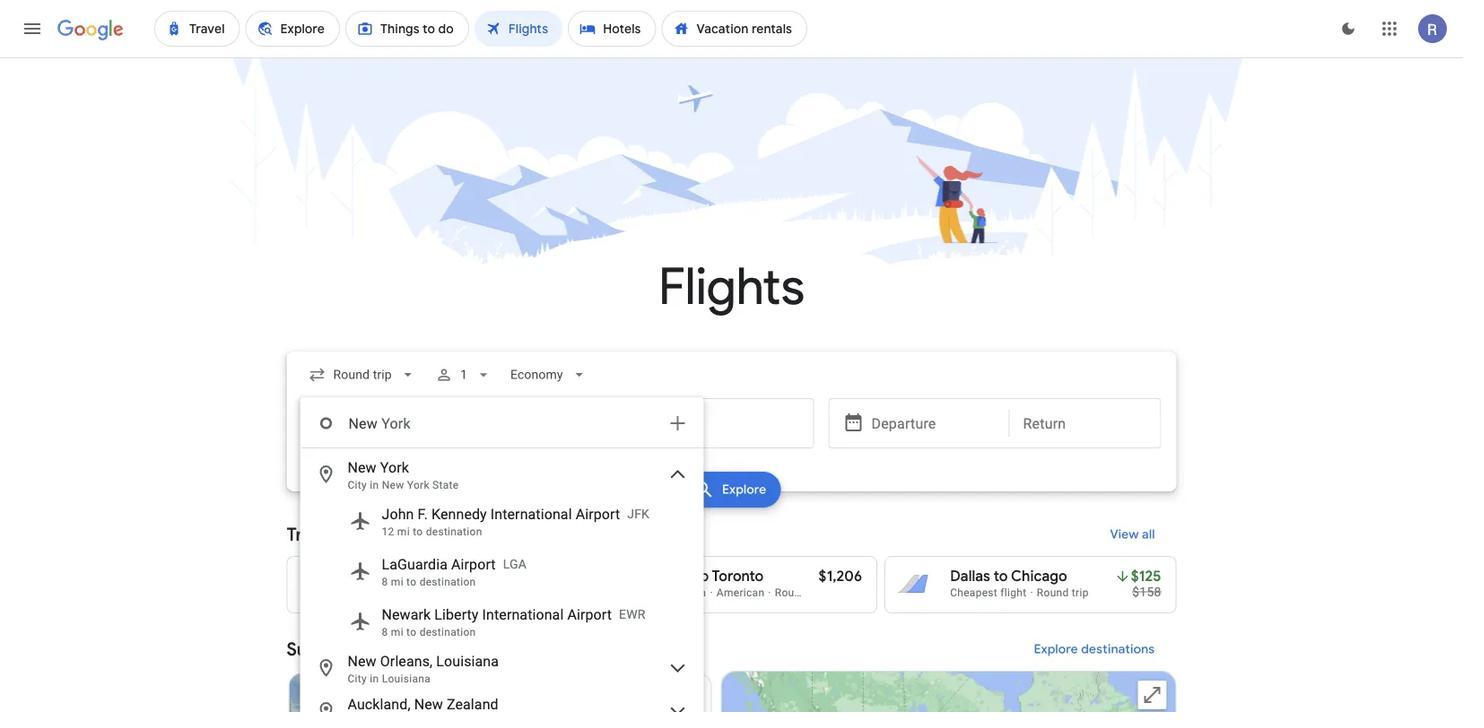 Task type: locate. For each thing, give the bounding box(es) containing it.
 image
[[432, 587, 435, 599]]

3 round from the left
[[1037, 587, 1069, 599]]

trip for new
[[474, 587, 491, 599]]

2 in from the top
[[370, 673, 379, 685]]

round trip down chicago
[[1037, 587, 1089, 599]]

in inside new york city in new york state
[[370, 479, 379, 492]]

cheapest down "laguardia"
[[352, 587, 400, 599]]

trip up explore destinations
[[1072, 587, 1089, 599]]

2 round trip from the left
[[775, 587, 827, 599]]

explore destinations button
[[1012, 628, 1176, 671]]

1 vertical spatial explore
[[1034, 641, 1078, 658]]

round for new
[[439, 587, 471, 599]]

flight for new
[[402, 587, 429, 599]]

suggested trips from austin
[[287, 638, 519, 661]]

cheapest down "dallas to chicago"
[[950, 587, 998, 599]]

jfk
[[627, 506, 650, 521]]

round trip
[[439, 587, 491, 599], [775, 587, 827, 599], [1037, 587, 1089, 599]]

international down laguardia airport (lga) option
[[482, 606, 564, 623]]

2 flight from the left
[[1001, 587, 1027, 599]]

0 horizontal spatial newark
[[382, 606, 431, 623]]

change appearance image
[[1327, 7, 1370, 50]]

explore for explore destinations
[[1034, 641, 1078, 658]]

louisiana down orleans,
[[382, 673, 431, 685]]

austin to new york or newark
[[352, 567, 552, 586]]

1 horizontal spatial cheapest flight
[[950, 587, 1027, 599]]

explore inside flight search box
[[722, 482, 766, 498]]

0 vertical spatial york
[[380, 459, 409, 476]]

explore inside the suggested trips from austin region
[[1034, 641, 1078, 658]]

125 US dollars text field
[[1131, 567, 1161, 586]]

None field
[[301, 359, 424, 391], [503, 359, 595, 391], [301, 359, 424, 391], [503, 359, 595, 391]]

12
[[382, 526, 394, 538]]

ewr
[[619, 607, 646, 622]]

to inside "laguardia airport lga 8 mi to destination"
[[406, 576, 417, 588]]

to down "laguardia"
[[406, 576, 417, 588]]

round right american
[[775, 587, 807, 599]]

2 dallas from the left
[[950, 567, 990, 586]]

explore button
[[683, 472, 781, 508]]

0 vertical spatial airport
[[576, 505, 620, 523]]

new
[[348, 459, 376, 476], [382, 479, 404, 492], [416, 567, 446, 586], [348, 653, 376, 670]]

Departure text field
[[871, 399, 995, 448]]

0 vertical spatial in
[[370, 479, 379, 492]]

round down austin to new york or newark
[[439, 587, 471, 599]]

flight
[[402, 587, 429, 599], [1001, 587, 1027, 599]]

canada
[[668, 587, 706, 599]]

0 horizontal spatial round trip
[[439, 587, 491, 599]]

8 up orleans,
[[382, 626, 388, 639]]

explore
[[722, 482, 766, 498], [1034, 641, 1078, 658]]

cheapest for dallas
[[950, 587, 998, 599]]

0 horizontal spatial austin
[[352, 567, 395, 586]]

0 horizontal spatial cheapest flight
[[352, 587, 429, 599]]

1 flight from the left
[[402, 587, 429, 599]]

1 vertical spatial destination
[[419, 576, 476, 588]]

trips
[[380, 638, 418, 661]]

2 round from the left
[[775, 587, 807, 599]]

to
[[413, 526, 423, 538], [398, 567, 413, 586], [695, 567, 709, 586], [994, 567, 1008, 586], [406, 576, 417, 588], [406, 626, 417, 639]]

2 vertical spatial york
[[449, 567, 479, 586]]

1 trip from the left
[[474, 587, 491, 599]]

0 vertical spatial explore
[[722, 482, 766, 498]]

mi inside 'john f. kennedy international airport jfk 12 mi to destination'
[[397, 526, 410, 538]]

round
[[439, 587, 471, 599], [775, 587, 807, 599], [1037, 587, 1069, 599]]

trip
[[474, 587, 491, 599], [810, 587, 827, 599], [1072, 587, 1089, 599]]

explore destinations
[[1034, 641, 1155, 658]]

1 horizontal spatial flight
[[1001, 587, 1027, 599]]

york left or
[[449, 567, 479, 586]]

1 cheapest flight from the left
[[352, 587, 429, 599]]

destination down the "kennedy"
[[426, 526, 482, 538]]

newark right or
[[500, 567, 552, 586]]

1 cheapest from the left
[[352, 587, 400, 599]]

1 vertical spatial austin
[[466, 638, 519, 661]]

flight for chicago
[[1001, 587, 1027, 599]]

new orleans, louisiana city in louisiana
[[348, 653, 499, 685]]

city
[[348, 479, 367, 492], [348, 673, 367, 685]]

louisiana up miami
[[436, 653, 499, 670]]

8 inside newark liberty international airport ewr 8 mi to destination
[[382, 626, 388, 639]]

2 horizontal spatial trip
[[1072, 587, 1089, 599]]

dallas for dallas to toronto
[[651, 567, 691, 586]]

to down f.
[[413, 526, 423, 538]]

mi inside "laguardia airport lga 8 mi to destination"
[[391, 576, 404, 588]]

in up prices
[[370, 479, 379, 492]]

cheapest
[[352, 587, 400, 599], [950, 587, 998, 599]]

mi right 12
[[397, 526, 410, 538]]

city down suggested
[[348, 673, 367, 685]]

1 8 from the top
[[382, 576, 388, 588]]

round down chicago
[[1037, 587, 1069, 599]]

state
[[432, 479, 459, 492]]

0 horizontal spatial cheapest
[[352, 587, 400, 599]]

mi inside newark liberty international airport ewr 8 mi to destination
[[391, 626, 404, 639]]

origin, select multiple airports image
[[667, 413, 688, 434]]

prices
[[357, 523, 409, 546]]

1 vertical spatial mi
[[391, 576, 404, 588]]

miami
[[472, 688, 513, 706]]

2 trip from the left
[[810, 587, 827, 599]]

2 vertical spatial destination
[[419, 626, 476, 639]]

0 vertical spatial international
[[491, 505, 572, 523]]

newark liberty international airport ewr 8 mi to destination
[[382, 606, 646, 639]]

american
[[717, 587, 765, 599]]

airport inside "laguardia airport lga 8 mi to destination"
[[451, 556, 496, 573]]

airport inside newark liberty international airport ewr 8 mi to destination
[[567, 606, 612, 623]]

0 vertical spatial austin
[[352, 567, 395, 586]]

york inside tracked prices region
[[449, 567, 479, 586]]

toggle nearby airports for auckland, new zealand image
[[667, 701, 688, 712]]

1 in from the top
[[370, 479, 379, 492]]

cheapest for austin
[[352, 587, 400, 599]]

1 horizontal spatial explore
[[1034, 641, 1078, 658]]

1 round from the left
[[439, 587, 471, 599]]

destination down liberty
[[419, 626, 476, 639]]

0 horizontal spatial louisiana
[[382, 673, 431, 685]]

round trip down $1,206
[[775, 587, 827, 599]]

cheapest flight
[[352, 587, 429, 599], [950, 587, 1027, 599]]

$158
[[1132, 584, 1161, 599]]

newark
[[500, 567, 552, 586], [382, 606, 431, 623]]

austin down prices
[[352, 567, 395, 586]]

8 down "laguardia"
[[382, 576, 388, 588]]

austin
[[352, 567, 395, 586], [466, 638, 519, 661]]

airport
[[576, 505, 620, 523], [451, 556, 496, 573], [567, 606, 612, 623]]

0 horizontal spatial round
[[439, 587, 471, 599]]

louisiana
[[436, 653, 499, 670], [382, 673, 431, 685]]

cheapest flight down "laguardia"
[[352, 587, 429, 599]]

international
[[491, 505, 572, 523], [482, 606, 564, 623]]

1 city from the top
[[348, 479, 367, 492]]

explore left destinations
[[1034, 641, 1078, 658]]

1 horizontal spatial trip
[[810, 587, 827, 599]]

new up john
[[382, 479, 404, 492]]

$1,206
[[819, 567, 862, 586]]

main menu image
[[22, 18, 43, 39]]

round trip down austin to new york or newark
[[439, 587, 491, 599]]

city inside new york city in new york state
[[348, 479, 367, 492]]

tracked prices region
[[287, 513, 1176, 614]]

toronto
[[712, 567, 764, 586]]

1 round trip from the left
[[439, 587, 491, 599]]

2 horizontal spatial round
[[1037, 587, 1069, 599]]

0 horizontal spatial dallas
[[651, 567, 691, 586]]

suggested trips from austin region
[[287, 628, 1176, 712]]

city up tracked prices
[[348, 479, 367, 492]]

2 vertical spatial airport
[[567, 606, 612, 623]]

mi up orleans,
[[391, 626, 404, 639]]

newark up suggested trips from austin
[[382, 606, 431, 623]]

suggested
[[287, 638, 376, 661]]

mi down "laguardia"
[[391, 576, 404, 588]]

0 vertical spatial city
[[348, 479, 367, 492]]

new left trips
[[348, 653, 376, 670]]

8 inside "laguardia airport lga 8 mi to destination"
[[382, 576, 388, 588]]

to left chicago
[[994, 567, 1008, 586]]

0 vertical spatial 8
[[382, 576, 388, 588]]

1 vertical spatial newark
[[382, 606, 431, 623]]

0 vertical spatial louisiana
[[436, 653, 499, 670]]

destination up liberty
[[419, 576, 476, 588]]

or
[[482, 567, 497, 586]]

dallas left chicago
[[950, 567, 990, 586]]

list box containing new york
[[301, 449, 703, 712]]

trip down 1206 us dollars text field
[[810, 587, 827, 599]]

1 vertical spatial airport
[[451, 556, 496, 573]]

1 horizontal spatial round
[[775, 587, 807, 599]]

cheapest flight for austin
[[352, 587, 429, 599]]

flight down "laguardia"
[[402, 587, 429, 599]]

1 vertical spatial york
[[407, 479, 430, 492]]

flights
[[659, 255, 805, 319]]

list box
[[301, 449, 703, 712]]

in
[[370, 479, 379, 492], [370, 673, 379, 685]]

1 vertical spatial 8
[[382, 626, 388, 639]]

2 8 from the top
[[382, 626, 388, 639]]

york down ‌york
[[380, 459, 409, 476]]

f.
[[418, 505, 428, 523]]

2 horizontal spatial round trip
[[1037, 587, 1089, 599]]

0 vertical spatial destination
[[426, 526, 482, 538]]

158 US dollars text field
[[1132, 584, 1161, 599]]

2 cheapest flight from the left
[[950, 587, 1027, 599]]

destination
[[426, 526, 482, 538], [419, 576, 476, 588], [419, 626, 476, 639]]

john f. kennedy international airport (jfk) option
[[301, 496, 703, 546]]

1 horizontal spatial newark
[[500, 567, 552, 586]]

laguardia
[[382, 556, 448, 573]]

1 horizontal spatial austin
[[466, 638, 519, 661]]

1 vertical spatial in
[[370, 673, 379, 685]]

new up tracked prices
[[348, 459, 376, 476]]

2 cheapest from the left
[[950, 587, 998, 599]]

1 dallas from the left
[[651, 567, 691, 586]]

international down "new york" option
[[491, 505, 572, 523]]

0 horizontal spatial explore
[[722, 482, 766, 498]]

cheapest flight down "dallas to chicago"
[[950, 587, 1027, 599]]

flight down "dallas to chicago"
[[1001, 587, 1027, 599]]

mi
[[397, 526, 410, 538], [391, 576, 404, 588], [391, 626, 404, 639]]

0 horizontal spatial flight
[[402, 587, 429, 599]]

0 vertical spatial mi
[[397, 526, 410, 538]]

john
[[382, 505, 414, 523]]

york left "state"
[[407, 479, 430, 492]]

explore right toggle nearby airports for new york image
[[722, 482, 766, 498]]

1 vertical spatial international
[[482, 606, 564, 623]]

1
[[460, 367, 467, 382]]

round trip for new
[[439, 587, 491, 599]]

1 button
[[428, 353, 500, 396]]

1 horizontal spatial dallas
[[950, 567, 990, 586]]

1206 US dollars text field
[[819, 567, 862, 586]]

kennedy
[[432, 505, 487, 523]]

0 horizontal spatial trip
[[474, 587, 491, 599]]

2 city from the top
[[348, 673, 367, 685]]

to up orleans,
[[406, 626, 417, 639]]

austin up miami 'button'
[[466, 638, 519, 661]]

‌york
[[381, 415, 411, 432]]

trip for toronto
[[810, 587, 827, 599]]

enter your origin dialog
[[300, 397, 704, 712]]

1 horizontal spatial cheapest
[[950, 587, 998, 599]]

in down suggested trips from austin
[[370, 673, 379, 685]]

dallas
[[651, 567, 691, 586], [950, 567, 990, 586]]

2 vertical spatial mi
[[391, 626, 404, 639]]

trip down or
[[474, 587, 491, 599]]

0 vertical spatial newark
[[500, 567, 552, 586]]

8
[[382, 576, 388, 588], [382, 626, 388, 639]]

dallas up air canada
[[651, 567, 691, 586]]

new up liberty
[[416, 567, 446, 586]]

1 vertical spatial city
[[348, 673, 367, 685]]

1 horizontal spatial round trip
[[775, 587, 827, 599]]

destination inside "laguardia airport lga 8 mi to destination"
[[419, 576, 476, 588]]

york
[[380, 459, 409, 476], [407, 479, 430, 492], [449, 567, 479, 586]]



Task type: vqa. For each thing, say whether or not it's contained in the screenshot.
the bottom City
yes



Task type: describe. For each thing, give the bounding box(es) containing it.
new york city in new york state
[[348, 459, 459, 492]]

dallas for dallas to chicago
[[950, 567, 990, 586]]

dallas to chicago
[[950, 567, 1067, 586]]

john f. kennedy international airport jfk 12 mi to destination
[[382, 505, 650, 538]]

destinations
[[1081, 641, 1155, 658]]

to up canada
[[695, 567, 709, 586]]

dallas to toronto
[[651, 567, 764, 586]]

Where else? text field
[[348, 402, 656, 445]]

new orleans, louisiana option
[[301, 647, 703, 690]]

newark inside newark liberty international airport ewr 8 mi to destination
[[382, 606, 431, 623]]

cheapest flight for dallas
[[950, 587, 1027, 599]]

chicago
[[1011, 567, 1067, 586]]

3 trip from the left
[[1072, 587, 1089, 599]]

new york option
[[301, 453, 703, 496]]

all
[[1142, 527, 1155, 543]]

air
[[651, 587, 665, 599]]

tracked prices
[[287, 523, 409, 546]]

Flight search field
[[272, 352, 1191, 712]]

austin inside region
[[466, 638, 519, 661]]

liberty
[[434, 606, 479, 623]]

explore for explore
[[722, 482, 766, 498]]

lga
[[503, 557, 527, 571]]

1 horizontal spatial louisiana
[[436, 653, 499, 670]]

to inside newark liberty international airport ewr 8 mi to destination
[[406, 626, 417, 639]]

from
[[422, 638, 463, 661]]

 image inside tracked prices region
[[432, 587, 435, 599]]

air canada
[[651, 587, 706, 599]]

new inside tracked prices region
[[416, 567, 446, 586]]

toggle nearby airports for new york image
[[667, 464, 688, 485]]

tracked
[[287, 523, 353, 546]]

miami button
[[288, 673, 712, 712]]

laguardia airport lga 8 mi to destination
[[382, 556, 527, 588]]

$125
[[1131, 567, 1161, 586]]

list box inside enter your origin dialog
[[301, 449, 703, 712]]

newark inside tracked prices region
[[500, 567, 552, 586]]

to inside 'john f. kennedy international airport jfk 12 mi to destination'
[[413, 526, 423, 538]]

round trip for toronto
[[775, 587, 827, 599]]

orleans,
[[380, 653, 433, 670]]

auckland, new zealand option
[[301, 690, 703, 712]]

laguardia airport (lga) option
[[301, 546, 703, 597]]

destination inside 'john f. kennedy international airport jfk 12 mi to destination'
[[426, 526, 482, 538]]

newark liberty international airport (ewr) option
[[301, 597, 703, 647]]

new inside the new orleans, louisiana city in louisiana
[[348, 653, 376, 670]]

view all
[[1110, 527, 1155, 543]]

destination inside newark liberty international airport ewr 8 mi to destination
[[419, 626, 476, 639]]

1 vertical spatial louisiana
[[382, 673, 431, 685]]

in inside the new orleans, louisiana city in louisiana
[[370, 673, 379, 685]]

3 round trip from the left
[[1037, 587, 1089, 599]]

to down prices
[[398, 567, 413, 586]]

international inside newark liberty international airport ewr 8 mi to destination
[[482, 606, 564, 623]]

international inside 'john f. kennedy international airport jfk 12 mi to destination'
[[491, 505, 572, 523]]

airport inside 'john f. kennedy international airport jfk 12 mi to destination'
[[576, 505, 620, 523]]

round for toronto
[[775, 587, 807, 599]]

view
[[1110, 527, 1139, 543]]

city inside the new orleans, louisiana city in louisiana
[[348, 673, 367, 685]]

toggle nearby airports for new orleans, louisiana image
[[667, 658, 688, 679]]

Return text field
[[1023, 399, 1147, 448]]

austin inside tracked prices region
[[352, 567, 395, 586]]



